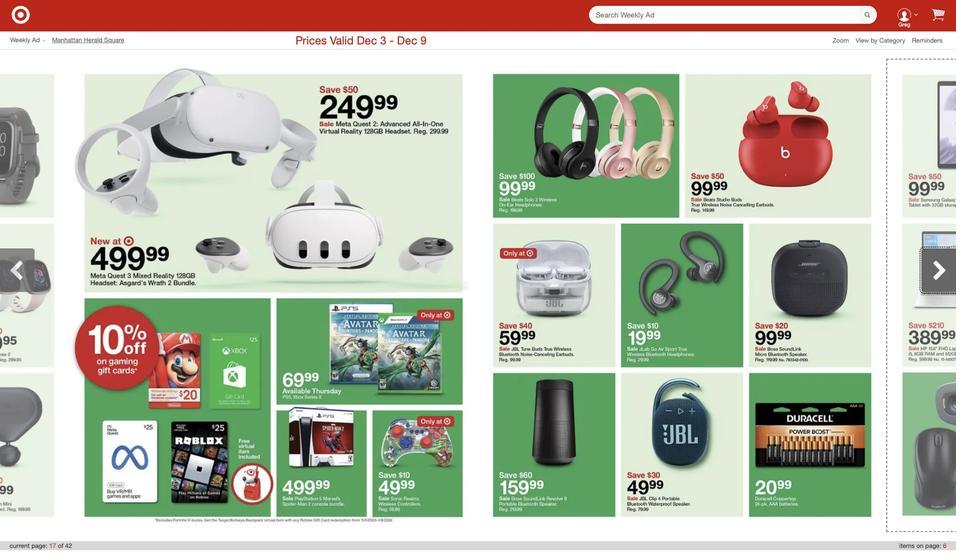Task type: vqa. For each thing, say whether or not it's contained in the screenshot.
Weekly
yes



Task type: locate. For each thing, give the bounding box(es) containing it.
current page: 17 of 42
[[10, 542, 72, 550]]

greg
[[899, 21, 910, 28]]

manhattan
[[52, 36, 82, 44]]

page:
[[31, 542, 47, 550], [925, 542, 941, 550]]

items on page: 6
[[899, 542, 947, 550]]

17
[[49, 542, 56, 550]]

2 dec from the left
[[397, 33, 417, 47]]

dec left '3'
[[357, 33, 377, 47]]

6
[[943, 542, 947, 550]]

page 19 image
[[888, 60, 956, 532]]

42
[[65, 542, 72, 550]]

view by category link
[[856, 36, 912, 44]]

page: left 17
[[31, 542, 47, 550]]

1 horizontal spatial page:
[[925, 542, 941, 550]]

1 horizontal spatial dec
[[397, 33, 417, 47]]

page 17 image
[[69, 59, 478, 533]]

-
[[390, 33, 394, 47]]

of
[[58, 542, 63, 550]]

manhattan herald square link
[[52, 36, 131, 45]]

9
[[420, 33, 427, 47]]

ad
[[32, 36, 40, 44]]

0 horizontal spatial dec
[[357, 33, 377, 47]]

dec right -
[[397, 33, 417, 47]]

weekly ad link
[[10, 36, 52, 45]]

3
[[380, 33, 386, 47]]

page: left 6
[[925, 542, 941, 550]]

page 16 image
[[0, 59, 69, 533]]

prices
[[296, 33, 327, 47]]

form
[[589, 6, 877, 24]]

go to target.com image
[[12, 6, 30, 24]]

0 horizontal spatial page:
[[31, 542, 47, 550]]

view your cart on target.com image
[[932, 8, 945, 21]]

dec
[[357, 33, 377, 47], [397, 33, 417, 47]]

1 dec from the left
[[357, 33, 377, 47]]

reminders link
[[912, 36, 949, 45]]

by
[[871, 36, 878, 44]]



Task type: describe. For each thing, give the bounding box(es) containing it.
valid
[[330, 33, 354, 47]]

view by category
[[856, 36, 905, 44]]

on
[[917, 542, 924, 550]]

square
[[104, 36, 124, 44]]

greg link
[[891, 0, 918, 29]]

1 page: from the left
[[31, 542, 47, 550]]

zoom
[[833, 36, 849, 44]]

page 18 image
[[478, 59, 887, 533]]

weekly ad
[[10, 36, 40, 44]]

prices valid dec 3 - dec 9
[[296, 33, 427, 47]]

herald
[[84, 36, 102, 44]]

current
[[10, 542, 30, 550]]

2 page: from the left
[[925, 542, 941, 550]]

zoom-in element
[[833, 36, 849, 44]]

Search Weekly Ad search field
[[589, 6, 877, 24]]

manhattan herald square
[[52, 36, 124, 44]]

reminders
[[912, 36, 943, 44]]

weekly
[[10, 36, 30, 44]]

zoom link
[[833, 36, 856, 45]]

items
[[899, 542, 915, 550]]

category
[[879, 36, 905, 44]]

view
[[856, 36, 869, 44]]



